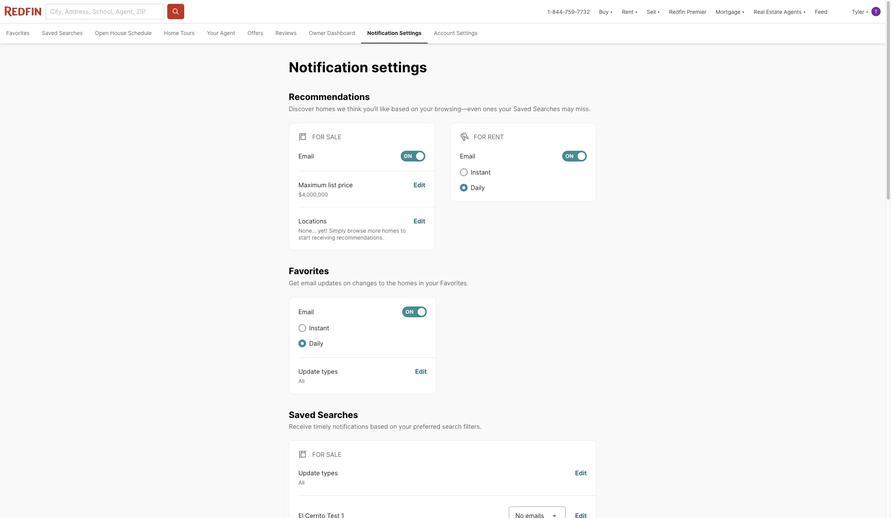 Task type: vqa. For each thing, say whether or not it's contained in the screenshot.
the bottommost Update types All
yes



Task type: locate. For each thing, give the bounding box(es) containing it.
0 horizontal spatial favorites
[[6, 30, 30, 36]]

▾ right sell
[[657, 8, 660, 15]]

buy ▾
[[599, 8, 613, 15]]

2 sale from the top
[[326, 451, 341, 459]]

homes
[[316, 105, 335, 113], [382, 227, 399, 234], [398, 279, 417, 287]]

▾ right agents
[[803, 8, 806, 15]]

settings right account
[[456, 30, 478, 36]]

0 vertical spatial homes
[[316, 105, 335, 113]]

0 horizontal spatial instant
[[309, 324, 329, 332]]

email
[[298, 152, 314, 160], [460, 152, 475, 160], [298, 308, 314, 316]]

▾ inside real estate agents ▾ 'link'
[[803, 8, 806, 15]]

1 settings from the left
[[399, 30, 422, 36]]

settings for notification settings
[[399, 30, 422, 36]]

▾ for rent ▾
[[635, 8, 638, 15]]

notification settings
[[289, 59, 427, 76]]

owner dashboard
[[309, 30, 355, 36]]

1 vertical spatial on
[[343, 279, 351, 287]]

price
[[338, 181, 353, 189]]

rent ▾ button
[[617, 0, 642, 23]]

1 sale from the top
[[326, 133, 341, 141]]

0 horizontal spatial based
[[370, 423, 388, 430]]

daily
[[471, 184, 485, 191], [309, 340, 323, 347]]

notification for notification settings
[[367, 30, 398, 36]]

dashboard
[[327, 30, 355, 36]]

2 vertical spatial saved
[[289, 409, 316, 420]]

edit
[[414, 181, 425, 189], [414, 217, 425, 225], [415, 368, 427, 375], [575, 469, 587, 477]]

2 vertical spatial on
[[390, 423, 397, 430]]

searches inside "saved searches" 'link'
[[59, 30, 83, 36]]

▾ right buy
[[610, 8, 613, 15]]

0 horizontal spatial searches
[[59, 30, 83, 36]]

settings for account settings
[[456, 30, 478, 36]]

on right updates
[[343, 279, 351, 287]]

1 for sale from the top
[[312, 133, 341, 141]]

1 types from the top
[[322, 368, 338, 375]]

for down timely
[[312, 451, 325, 459]]

0 vertical spatial sale
[[326, 133, 341, 141]]

saved
[[42, 30, 58, 36], [513, 105, 531, 113], [289, 409, 316, 420]]

$4,000,000
[[298, 191, 328, 198]]

start
[[298, 234, 310, 241]]

based right like
[[391, 105, 409, 113]]

your agent
[[207, 30, 235, 36]]

sale for email
[[326, 133, 341, 141]]

0 vertical spatial all
[[298, 378, 305, 384]]

1 horizontal spatial daily
[[471, 184, 485, 191]]

6 ▾ from the left
[[866, 8, 868, 15]]

▾
[[610, 8, 613, 15], [635, 8, 638, 15], [657, 8, 660, 15], [742, 8, 745, 15], [803, 8, 806, 15], [866, 8, 868, 15]]

0 vertical spatial daily
[[471, 184, 485, 191]]

1 horizontal spatial instant
[[471, 168, 491, 176]]

recommendations discover homes we think you'll like based on your browsing—even ones your saved searches may miss.
[[289, 92, 591, 113]]

the
[[386, 279, 396, 287]]

2 ▾ from the left
[[635, 8, 638, 15]]

mortgage
[[716, 8, 741, 15]]

1 vertical spatial homes
[[382, 227, 399, 234]]

notification settings link
[[361, 23, 428, 43]]

1 vertical spatial update types all
[[298, 469, 338, 486]]

0 horizontal spatial daily
[[309, 340, 323, 347]]

2 for sale from the top
[[312, 451, 341, 459]]

1 vertical spatial notification
[[289, 59, 368, 76]]

▾ inside sell ▾ dropdown button
[[657, 8, 660, 15]]

email for for rent
[[460, 152, 475, 160]]

0 horizontal spatial daily radio
[[298, 340, 306, 347]]

your left preferred
[[399, 423, 412, 430]]

0 vertical spatial notification
[[367, 30, 398, 36]]

1 horizontal spatial searches
[[318, 409, 358, 420]]

0 vertical spatial types
[[322, 368, 338, 375]]

for sale for update types
[[312, 451, 341, 459]]

▾ inside rent ▾ dropdown button
[[635, 8, 638, 15]]

maximum list price $4,000,000
[[298, 181, 353, 198]]

for sale down we
[[312, 133, 341, 141]]

filters.
[[463, 423, 482, 430]]

844-
[[552, 8, 565, 15]]

1 horizontal spatial instant radio
[[460, 168, 468, 176]]

based inside recommendations discover homes we think you'll like based on your browsing—even ones your saved searches may miss.
[[391, 105, 409, 113]]

0 vertical spatial searches
[[59, 30, 83, 36]]

0 vertical spatial for sale
[[312, 133, 341, 141]]

favorites
[[6, 30, 30, 36], [289, 266, 329, 277]]

1 vertical spatial to
[[379, 279, 385, 287]]

settings
[[399, 30, 422, 36], [456, 30, 478, 36]]

0 vertical spatial daily radio
[[460, 184, 468, 191]]

1 horizontal spatial to
[[401, 227, 406, 234]]

daily for the "daily" radio corresponding to the rightmost instant "option"
[[471, 184, 485, 191]]

1 vertical spatial all
[[298, 479, 305, 486]]

0 horizontal spatial settings
[[399, 30, 422, 36]]

searches inside saved searches receive timely notifications based on your preferred search filters.
[[318, 409, 358, 420]]

▾ left "user photo"
[[866, 8, 868, 15]]

5 ▾ from the left
[[803, 8, 806, 15]]

1 horizontal spatial on
[[390, 423, 397, 430]]

none...
[[298, 227, 316, 234]]

1 horizontal spatial settings
[[456, 30, 478, 36]]

browsing—even
[[434, 105, 481, 113]]

0 vertical spatial instant
[[471, 168, 491, 176]]

locations
[[298, 217, 327, 225]]

2 update types all from the top
[[298, 469, 338, 486]]

1 vertical spatial sale
[[326, 451, 341, 459]]

your right in
[[426, 279, 438, 287]]

homes right more
[[382, 227, 399, 234]]

2 horizontal spatial saved
[[513, 105, 531, 113]]

2 settings from the left
[[456, 30, 478, 36]]

homes down recommendations
[[316, 105, 335, 113]]

None checkbox
[[401, 151, 425, 161], [562, 151, 587, 161], [402, 307, 427, 317], [401, 151, 425, 161], [562, 151, 587, 161], [402, 307, 427, 317]]

2 vertical spatial homes
[[398, 279, 417, 287]]

Instant radio
[[460, 168, 468, 176], [298, 324, 306, 332]]

favorites.
[[440, 279, 469, 287]]

update types all
[[298, 368, 338, 384], [298, 469, 338, 486]]

1 vertical spatial based
[[370, 423, 388, 430]]

▾ for tyler ▾
[[866, 8, 868, 15]]

saved searches receive timely notifications based on your preferred search filters.
[[289, 409, 482, 430]]

4 ▾ from the left
[[742, 8, 745, 15]]

yet!
[[318, 227, 327, 234]]

0 vertical spatial update types all
[[298, 368, 338, 384]]

get
[[289, 279, 299, 287]]

on inside recommendations discover homes we think you'll like based on your browsing—even ones your saved searches may miss.
[[411, 105, 418, 113]]

notification up the settings
[[367, 30, 398, 36]]

homes inside locations none... yet! simply browse more homes to start receiving recommendations.
[[382, 227, 399, 234]]

notification up recommendations
[[289, 59, 368, 76]]

1 vertical spatial instant
[[309, 324, 329, 332]]

sell ▾ button
[[642, 0, 665, 23]]

account settings
[[434, 30, 478, 36]]

reviews
[[276, 30, 297, 36]]

settings left account
[[399, 30, 422, 36]]

for sale down timely
[[312, 451, 341, 459]]

Daily radio
[[460, 184, 468, 191], [298, 340, 306, 347]]

your agent link
[[201, 23, 241, 43]]

0 vertical spatial saved
[[42, 30, 58, 36]]

changes
[[352, 279, 377, 287]]

saved inside saved searches receive timely notifications based on your preferred search filters.
[[289, 409, 316, 420]]

1 vertical spatial daily
[[309, 340, 323, 347]]

daily radio for the rightmost instant "option"
[[460, 184, 468, 191]]

based right the notifications
[[370, 423, 388, 430]]

0 horizontal spatial to
[[379, 279, 385, 287]]

▾ inside mortgage ▾ dropdown button
[[742, 8, 745, 15]]

recommendations
[[289, 92, 370, 102]]

1 vertical spatial searches
[[533, 105, 560, 113]]

email up maximum
[[298, 152, 314, 160]]

for
[[312, 133, 325, 141], [474, 133, 486, 141], [312, 451, 325, 459]]

for rent
[[474, 133, 504, 141]]

homes left in
[[398, 279, 417, 287]]

email
[[301, 279, 316, 287]]

3 ▾ from the left
[[657, 8, 660, 15]]

searches left may
[[533, 105, 560, 113]]

searches up the notifications
[[318, 409, 358, 420]]

tyler ▾
[[852, 8, 868, 15]]

saved inside 'link'
[[42, 30, 58, 36]]

real estate agents ▾
[[754, 8, 806, 15]]

on right like
[[411, 105, 418, 113]]

1 horizontal spatial favorites
[[289, 266, 329, 277]]

types
[[322, 368, 338, 375], [322, 469, 338, 477]]

0 vertical spatial update
[[298, 368, 320, 375]]

sell ▾ button
[[647, 0, 660, 23]]

based
[[391, 105, 409, 113], [370, 423, 388, 430]]

0 vertical spatial based
[[391, 105, 409, 113]]

home
[[164, 30, 179, 36]]

edit button
[[414, 180, 425, 198], [414, 217, 425, 241], [415, 367, 427, 384], [575, 469, 587, 486]]

email for for sale
[[298, 152, 314, 160]]

redfin premier button
[[665, 0, 711, 23]]

0 vertical spatial to
[[401, 227, 406, 234]]

1 vertical spatial saved
[[513, 105, 531, 113]]

2 vertical spatial searches
[[318, 409, 358, 420]]

▾ right mortgage
[[742, 8, 745, 15]]

daily radio for instant "option" to the bottom
[[298, 340, 306, 347]]

mortgage ▾ button
[[716, 0, 745, 23]]

▾ right rent at the right of page
[[635, 8, 638, 15]]

to left the
[[379, 279, 385, 287]]

1 ▾ from the left
[[610, 8, 613, 15]]

saved up receive
[[289, 409, 316, 420]]

saved searches
[[42, 30, 83, 36]]

2 update from the top
[[298, 469, 320, 477]]

1 vertical spatial favorites
[[289, 266, 329, 277]]

1 vertical spatial daily radio
[[298, 340, 306, 347]]

1 vertical spatial types
[[322, 469, 338, 477]]

searches
[[59, 30, 83, 36], [533, 105, 560, 113], [318, 409, 358, 420]]

on inside "favorites get email updates on changes to the homes in your favorites."
[[343, 279, 351, 287]]

▾ for buy ▾
[[610, 8, 613, 15]]

0 vertical spatial favorites
[[6, 30, 30, 36]]

1 update from the top
[[298, 368, 320, 375]]

update
[[298, 368, 320, 375], [298, 469, 320, 477]]

account settings link
[[428, 23, 484, 43]]

sale down we
[[326, 133, 341, 141]]

favorites inside "favorites get email updates on changes to the homes in your favorites."
[[289, 266, 329, 277]]

your
[[420, 105, 433, 113], [499, 105, 512, 113], [426, 279, 438, 287], [399, 423, 412, 430]]

0 vertical spatial on
[[411, 105, 418, 113]]

sale
[[326, 133, 341, 141], [326, 451, 341, 459]]

2 horizontal spatial on
[[411, 105, 418, 113]]

1 horizontal spatial daily radio
[[460, 184, 468, 191]]

searches left open
[[59, 30, 83, 36]]

1 vertical spatial for sale
[[312, 451, 341, 459]]

agent
[[220, 30, 235, 36]]

0 horizontal spatial on
[[343, 279, 351, 287]]

redfin premier
[[669, 8, 706, 15]]

on left preferred
[[390, 423, 397, 430]]

email down for rent
[[460, 152, 475, 160]]

0 horizontal spatial saved
[[42, 30, 58, 36]]

sell
[[647, 8, 656, 15]]

buy ▾ button
[[594, 0, 617, 23]]

1 vertical spatial update
[[298, 469, 320, 477]]

saved right ones
[[513, 105, 531, 113]]

homes inside recommendations discover homes we think you'll like based on your browsing—even ones your saved searches may miss.
[[316, 105, 335, 113]]

searches for saved searches
[[59, 30, 83, 36]]

▾ inside buy ▾ dropdown button
[[610, 8, 613, 15]]

saved right favorites link
[[42, 30, 58, 36]]

2 horizontal spatial searches
[[533, 105, 560, 113]]

your right ones
[[499, 105, 512, 113]]

0 horizontal spatial instant radio
[[298, 324, 306, 332]]

1 all from the top
[[298, 378, 305, 384]]

to right more
[[401, 227, 406, 234]]

for sale
[[312, 133, 341, 141], [312, 451, 341, 459]]

1 horizontal spatial based
[[391, 105, 409, 113]]

0 vertical spatial instant radio
[[460, 168, 468, 176]]

your inside saved searches receive timely notifications based on your preferred search filters.
[[399, 423, 412, 430]]

sale down timely
[[326, 451, 341, 459]]

instant
[[471, 168, 491, 176], [309, 324, 329, 332]]

settings
[[371, 59, 427, 76]]

1 horizontal spatial saved
[[289, 409, 316, 420]]



Task type: describe. For each thing, give the bounding box(es) containing it.
rent ▾ button
[[622, 0, 638, 23]]

think
[[347, 105, 362, 113]]

for sale for email
[[312, 133, 341, 141]]

house
[[110, 30, 126, 36]]

mortgage ▾ button
[[711, 0, 749, 23]]

sale for update types
[[326, 451, 341, 459]]

759-
[[565, 8, 577, 15]]

timely
[[313, 423, 331, 430]]

rent
[[488, 133, 504, 141]]

open house schedule link
[[89, 23, 158, 43]]

ones
[[483, 105, 497, 113]]

locations none... yet! simply browse more homes to start receiving recommendations.
[[298, 217, 406, 241]]

1-
[[547, 8, 552, 15]]

on inside saved searches receive timely notifications based on your preferred search filters.
[[390, 423, 397, 430]]

recommendations.
[[337, 234, 384, 241]]

agents
[[784, 8, 802, 15]]

to inside locations none... yet! simply browse more homes to start receiving recommendations.
[[401, 227, 406, 234]]

like
[[380, 105, 390, 113]]

discover
[[289, 105, 314, 113]]

mortgage ▾
[[716, 8, 745, 15]]

rent
[[622, 8, 634, 15]]

browse
[[347, 227, 366, 234]]

receive
[[289, 423, 312, 430]]

searches for saved searches receive timely notifications based on your preferred search filters.
[[318, 409, 358, 420]]

premier
[[687, 8, 706, 15]]

saved for saved searches receive timely notifications based on your preferred search filters.
[[289, 409, 316, 420]]

on for sale
[[404, 153, 412, 159]]

searches inside recommendations discover homes we think you'll like based on your browsing—even ones your saved searches may miss.
[[533, 105, 560, 113]]

rent ▾
[[622, 8, 638, 15]]

2 types from the top
[[322, 469, 338, 477]]

miss.
[[576, 105, 591, 113]]

reviews link
[[269, 23, 303, 43]]

list
[[328, 181, 337, 189]]

1 vertical spatial instant radio
[[298, 324, 306, 332]]

feed
[[815, 8, 827, 15]]

for down discover
[[312, 133, 325, 141]]

maximum
[[298, 181, 326, 189]]

submit search image
[[172, 8, 180, 15]]

simply
[[329, 227, 346, 234]]

instant for instant "option" to the bottom
[[309, 324, 329, 332]]

real
[[754, 8, 765, 15]]

receiving
[[312, 234, 335, 241]]

offers link
[[241, 23, 269, 43]]

favorites link
[[0, 23, 36, 43]]

preferred
[[413, 423, 440, 430]]

home tours link
[[158, 23, 201, 43]]

account
[[434, 30, 455, 36]]

based inside saved searches receive timely notifications based on your preferred search filters.
[[370, 423, 388, 430]]

real estate agents ▾ button
[[749, 0, 810, 23]]

notification settings
[[367, 30, 422, 36]]

for left rent
[[474, 133, 486, 141]]

estate
[[766, 8, 782, 15]]

instant for the rightmost instant "option"
[[471, 168, 491, 176]]

saved for saved searches
[[42, 30, 58, 36]]

owner
[[309, 30, 326, 36]]

sell ▾
[[647, 8, 660, 15]]

home tours
[[164, 30, 195, 36]]

daily for the "daily" radio associated with instant "option" to the bottom
[[309, 340, 323, 347]]

1 update types all from the top
[[298, 368, 338, 384]]

1-844-759-7732 link
[[547, 8, 590, 15]]

updates
[[318, 279, 342, 287]]

open house schedule
[[95, 30, 152, 36]]

real estate agents ▾ link
[[754, 0, 806, 23]]

buy ▾ button
[[599, 0, 613, 23]]

may
[[562, 105, 574, 113]]

feed button
[[810, 0, 847, 23]]

saved searches link
[[36, 23, 89, 43]]

offers
[[247, 30, 263, 36]]

email down email
[[298, 308, 314, 316]]

favorites for favorites
[[6, 30, 30, 36]]

tyler
[[852, 8, 864, 15]]

user photo image
[[871, 7, 881, 16]]

your
[[207, 30, 218, 36]]

7732
[[577, 8, 590, 15]]

tours
[[180, 30, 195, 36]]

to inside "favorites get email updates on changes to the homes in your favorites."
[[379, 279, 385, 287]]

favorites for favorites get email updates on changes to the homes in your favorites.
[[289, 266, 329, 277]]

search
[[442, 423, 462, 430]]

open
[[95, 30, 109, 36]]

more
[[368, 227, 381, 234]]

you'll
[[363, 105, 378, 113]]

your left browsing—even
[[420, 105, 433, 113]]

1-844-759-7732
[[547, 8, 590, 15]]

on for rent
[[565, 153, 574, 159]]

buy
[[599, 8, 609, 15]]

2 all from the top
[[298, 479, 305, 486]]

your inside "favorites get email updates on changes to the homes in your favorites."
[[426, 279, 438, 287]]

owner dashboard link
[[303, 23, 361, 43]]

notification for notification settings
[[289, 59, 368, 76]]

we
[[337, 105, 345, 113]]

notifications
[[333, 423, 368, 430]]

homes inside "favorites get email updates on changes to the homes in your favorites."
[[398, 279, 417, 287]]

saved inside recommendations discover homes we think you'll like based on your browsing—even ones your saved searches may miss.
[[513, 105, 531, 113]]

redfin
[[669, 8, 685, 15]]

favorites get email updates on changes to the homes in your favorites.
[[289, 266, 469, 287]]

schedule
[[128, 30, 152, 36]]

in
[[419, 279, 424, 287]]

▾ for sell ▾
[[657, 8, 660, 15]]

City, Address, School, Agent, ZIP search field
[[46, 4, 164, 19]]

▾ for mortgage ▾
[[742, 8, 745, 15]]



